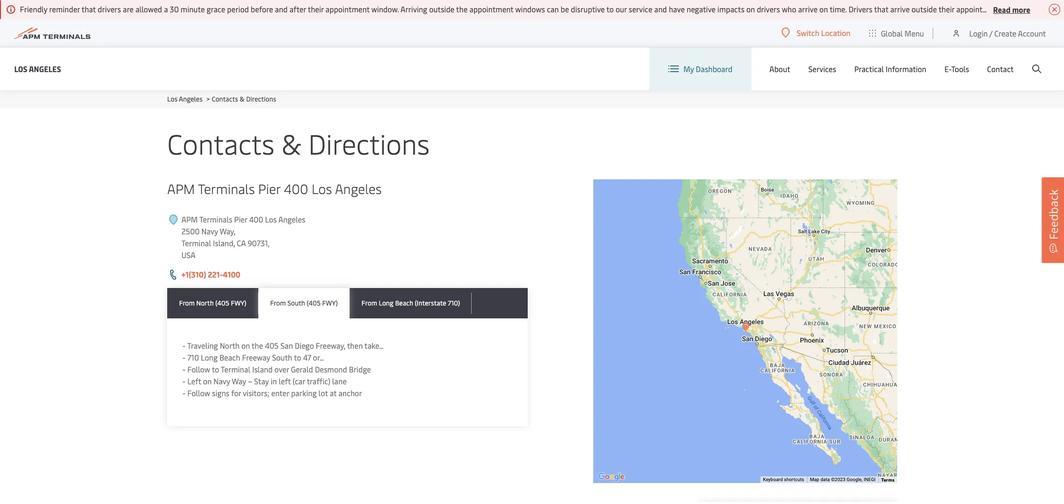Task type: vqa. For each thing, say whether or not it's contained in the screenshot.
'(310)' in +1 (310) 221 4190 Link
no



Task type: locate. For each thing, give the bounding box(es) containing it.
0 horizontal spatial pier
[[234, 214, 247, 225]]

+1(310)
[[181, 269, 206, 280]]

(405 up the diego
[[307, 299, 321, 308]]

(405
[[215, 299, 229, 308], [307, 299, 321, 308]]

switch location
[[797, 28, 851, 38]]

0 horizontal spatial that
[[82, 4, 96, 14]]

impacts
[[718, 4, 745, 14]]

navy up signs
[[214, 376, 230, 387]]

0 horizontal spatial appointment
[[326, 4, 370, 14]]

from south (405 fwy) tab panel
[[167, 319, 528, 427]]

contact button
[[987, 48, 1014, 90]]

fwy) for from south (405 fwy)
[[322, 299, 338, 308]]

1 horizontal spatial (405
[[307, 299, 321, 308]]

north right traveling
[[220, 341, 240, 351]]

0 horizontal spatial terminal
[[181, 238, 211, 248]]

outside up menu
[[912, 4, 937, 14]]

keyboard
[[763, 477, 783, 483]]

beach
[[395, 299, 413, 308], [220, 353, 240, 363]]

0 horizontal spatial 400
[[249, 214, 263, 225]]

2 from from the left
[[270, 299, 286, 308]]

follow
[[187, 364, 210, 375], [187, 388, 210, 399]]

1 vertical spatial contacts
[[167, 124, 275, 162]]

400 down contacts & directions
[[284, 180, 308, 198]]

navy left way,
[[201, 226, 218, 237]]

1 vertical spatial 400
[[249, 214, 263, 225]]

terminals
[[198, 180, 255, 198], [199, 214, 232, 225]]

2 vertical spatial to
[[212, 364, 219, 375]]

3 appointment from the left
[[956, 4, 1000, 14]]

1 vertical spatial terminals
[[199, 214, 232, 225]]

period
[[227, 4, 249, 14]]

directions
[[246, 95, 276, 104], [308, 124, 430, 162]]

on right the impacts
[[746, 4, 755, 14]]

from for from north (405 fwy)
[[179, 299, 195, 308]]

1 vertical spatial navy
[[214, 376, 230, 387]]

contacts down los angeles > contacts & directions
[[167, 124, 275, 162]]

0 horizontal spatial fwy)
[[231, 299, 246, 308]]

1 horizontal spatial beach
[[395, 299, 413, 308]]

and left after
[[275, 4, 288, 14]]

2 horizontal spatial to
[[607, 4, 614, 14]]

arrive up the global menu
[[890, 4, 910, 14]]

tab list
[[167, 288, 528, 319]]

1 horizontal spatial north
[[220, 341, 240, 351]]

0 horizontal spatial from
[[179, 299, 195, 308]]

to left 47 on the bottom
[[294, 353, 301, 363]]

1 vertical spatial the
[[252, 341, 263, 351]]

a
[[164, 4, 168, 14]]

read more button
[[993, 3, 1030, 15]]

1 horizontal spatial appointment
[[469, 4, 514, 14]]

usa
[[181, 250, 195, 260]]

1 horizontal spatial be
[[1044, 4, 1052, 14]]

the inside - traveling north on the 405 san diego freeway, then take… - 710 long beach freeway south to 47 or… - follow to terminal island over gerald desmond bridge - left on navy way – stay in left (car traffic) lane - follow signs for visitors; enter parking lot at anchor
[[252, 341, 263, 351]]

north down +1(310) 221-4100
[[196, 299, 214, 308]]

1 horizontal spatial 400
[[284, 180, 308, 198]]

400 up 90731,
[[249, 214, 263, 225]]

keyboard shortcuts button
[[763, 477, 804, 484]]

practical information button
[[854, 48, 926, 90]]

1 horizontal spatial from
[[270, 299, 286, 308]]

(405 for north
[[215, 299, 229, 308]]

arrive right who
[[798, 4, 818, 14]]

400
[[284, 180, 308, 198], [249, 214, 263, 225]]

before
[[251, 4, 273, 14]]

0 horizontal spatial the
[[252, 341, 263, 351]]

pier
[[258, 180, 281, 198], [234, 214, 247, 225]]

terminal up way
[[221, 364, 250, 375]]

0 vertical spatial south
[[287, 299, 305, 308]]

1 vertical spatial beach
[[220, 353, 240, 363]]

and
[[275, 4, 288, 14], [654, 4, 667, 14]]

>
[[207, 95, 210, 104]]

1 vertical spatial &
[[282, 124, 301, 162]]

1 vertical spatial long
[[201, 353, 218, 363]]

2 horizontal spatial from
[[362, 299, 377, 308]]

and left have
[[654, 4, 667, 14]]

traveling
[[187, 341, 218, 351]]

drivers
[[98, 4, 121, 14], [757, 4, 780, 14]]

pier inside apm terminals pier 400 los angeles 2500 navy way, terminal island, ca 90731, usa
[[234, 214, 247, 225]]

are
[[123, 4, 134, 14]]

0 horizontal spatial be
[[561, 4, 569, 14]]

0 vertical spatial terminal
[[181, 238, 211, 248]]

2 that from the left
[[874, 4, 889, 14]]

1 outside from the left
[[429, 4, 455, 14]]

map region
[[564, 111, 929, 503]]

1 fwy) from the left
[[231, 299, 246, 308]]

services button
[[808, 48, 836, 90]]

tur
[[1054, 4, 1064, 14]]

freeway
[[242, 353, 270, 363]]

0 vertical spatial contacts
[[212, 95, 238, 104]]

0 horizontal spatial outside
[[429, 4, 455, 14]]

1 from from the left
[[179, 299, 195, 308]]

1 vertical spatial south
[[272, 353, 292, 363]]

0 vertical spatial &
[[240, 95, 245, 104]]

navy inside - traveling north on the 405 san diego freeway, then take… - 710 long beach freeway south to 47 or… - follow to terminal island over gerald desmond bridge - left on navy way – stay in left (car traffic) lane - follow signs for visitors; enter parking lot at anchor
[[214, 376, 230, 387]]

services
[[808, 64, 836, 74]]

appointment left "window." at the top of the page
[[326, 4, 370, 14]]

fwy) for from north (405 fwy)
[[231, 299, 246, 308]]

apm for apm terminals pier 400 los angeles 2500 navy way, terminal island, ca 90731, usa
[[181, 214, 198, 225]]

2 fwy) from the left
[[322, 299, 338, 308]]

1 horizontal spatial arrive
[[890, 4, 910, 14]]

1 horizontal spatial that
[[874, 4, 889, 14]]

400 inside apm terminals pier 400 los angeles 2500 navy way, terminal island, ca 90731, usa
[[249, 214, 263, 225]]

3 from from the left
[[362, 299, 377, 308]]

0 vertical spatial los angeles link
[[14, 63, 61, 75]]

long up take…
[[379, 299, 394, 308]]

from north (405 fwy) button
[[167, 288, 258, 319]]

traffic)
[[307, 376, 330, 387]]

los inside apm terminals pier 400 los angeles 2500 navy way, terminal island, ca 90731, usa
[[265, 214, 277, 225]]

practical
[[854, 64, 884, 74]]

2 their from the left
[[939, 4, 955, 14]]

to up signs
[[212, 364, 219, 375]]

be left tur
[[1044, 4, 1052, 14]]

read more
[[993, 4, 1030, 14]]

0 horizontal spatial long
[[201, 353, 218, 363]]

1 vertical spatial terminal
[[221, 364, 250, 375]]

appointment left windows
[[469, 4, 514, 14]]

drivers left are
[[98, 4, 121, 14]]

be right can
[[561, 4, 569, 14]]

0 vertical spatial long
[[379, 299, 394, 308]]

be
[[561, 4, 569, 14], [1044, 4, 1052, 14]]

feedback button
[[1042, 178, 1064, 263]]

appointment up the login
[[956, 4, 1000, 14]]

1 be from the left
[[561, 4, 569, 14]]

1 horizontal spatial pier
[[258, 180, 281, 198]]

0 vertical spatial follow
[[187, 364, 210, 375]]

outside right the arriving
[[429, 4, 455, 14]]

long inside from long beach  (interstate 710) button
[[379, 299, 394, 308]]

710
[[187, 353, 199, 363]]

close alert image
[[1049, 4, 1060, 15]]

north
[[196, 299, 214, 308], [220, 341, 240, 351]]

1 their from the left
[[308, 4, 324, 14]]

0 horizontal spatial los angeles link
[[14, 63, 61, 75]]

south up the diego
[[287, 299, 305, 308]]

long down traveling
[[201, 353, 218, 363]]

1 that from the left
[[82, 4, 96, 14]]

0 vertical spatial 400
[[284, 180, 308, 198]]

windows
[[515, 4, 545, 14]]

1 horizontal spatial long
[[379, 299, 394, 308]]

window.
[[371, 4, 399, 14]]

0 vertical spatial north
[[196, 299, 214, 308]]

1 vertical spatial apm
[[181, 214, 198, 225]]

beach left the (interstate at the left bottom of page
[[395, 299, 413, 308]]

terminal down 2500 at the left top of the page
[[181, 238, 211, 248]]

from south (405 fwy) button
[[258, 288, 350, 319]]

have
[[669, 4, 685, 14]]

1 horizontal spatial drivers
[[757, 4, 780, 14]]

will
[[1030, 4, 1042, 14]]

tab list containing from north (405 fwy)
[[167, 288, 528, 319]]

to left our
[[607, 4, 614, 14]]

0 vertical spatial directions
[[246, 95, 276, 104]]

dashboard
[[696, 64, 732, 74]]

terminals inside apm terminals pier 400 los angeles 2500 navy way, terminal island, ca 90731, usa
[[199, 214, 232, 225]]

from up take…
[[362, 299, 377, 308]]

on up freeway
[[241, 341, 250, 351]]

north inside button
[[196, 299, 214, 308]]

1 horizontal spatial directions
[[308, 124, 430, 162]]

1 horizontal spatial los angeles link
[[167, 95, 203, 104]]

my dashboard button
[[668, 48, 732, 90]]

data
[[821, 477, 830, 483]]

0 horizontal spatial arrive
[[798, 4, 818, 14]]

0 horizontal spatial their
[[308, 4, 324, 14]]

1 horizontal spatial the
[[456, 4, 468, 14]]

1 horizontal spatial outside
[[912, 4, 937, 14]]

710)
[[448, 299, 460, 308]]

from down +1(310)
[[179, 299, 195, 308]]

0 horizontal spatial beach
[[220, 353, 240, 363]]

1 horizontal spatial their
[[939, 4, 955, 14]]

fwy) up freeway,
[[322, 299, 338, 308]]

2 (405 from the left
[[307, 299, 321, 308]]

(405 down 221-
[[215, 299, 229, 308]]

from
[[179, 299, 195, 308], [270, 299, 286, 308], [362, 299, 377, 308]]

grace
[[207, 4, 225, 14]]

pier for apm terminals pier 400 los angeles 2500 navy way, terminal island, ca 90731, usa
[[234, 214, 247, 225]]

0 vertical spatial beach
[[395, 299, 413, 308]]

long
[[379, 299, 394, 308], [201, 353, 218, 363]]

fwy)
[[231, 299, 246, 308], [322, 299, 338, 308]]

–
[[248, 376, 252, 387]]

apm terminals pier 400 los angeles
[[167, 180, 382, 198]]

from north (405 fwy)
[[179, 299, 246, 308]]

contacts right >
[[212, 95, 238, 104]]

0 vertical spatial apm
[[167, 180, 195, 198]]

0 horizontal spatial (405
[[215, 299, 229, 308]]

2 horizontal spatial appointment
[[956, 4, 1000, 14]]

beach up way
[[220, 353, 240, 363]]

from for from south (405 fwy)
[[270, 299, 286, 308]]

0 horizontal spatial and
[[275, 4, 288, 14]]

that right drivers
[[874, 4, 889, 14]]

diego
[[295, 341, 314, 351]]

1 horizontal spatial terminal
[[221, 364, 250, 375]]

0 vertical spatial pier
[[258, 180, 281, 198]]

1 horizontal spatial fwy)
[[322, 299, 338, 308]]

global menu button
[[860, 19, 934, 47]]

follow down "left"
[[187, 388, 210, 399]]

1 vertical spatial follow
[[187, 388, 210, 399]]

south inside button
[[287, 299, 305, 308]]

outside
[[429, 4, 455, 14], [912, 4, 937, 14]]

0 horizontal spatial drivers
[[98, 4, 121, 14]]

who
[[782, 4, 796, 14]]

south up 'over'
[[272, 353, 292, 363]]

on
[[746, 4, 755, 14], [820, 4, 828, 14], [241, 341, 250, 351], [203, 376, 212, 387]]

1 arrive from the left
[[798, 4, 818, 14]]

beach inside - traveling north on the 405 san diego freeway, then take… - 710 long beach freeway south to 47 or… - follow to terminal island over gerald desmond bridge - left on navy way – stay in left (car traffic) lane - follow signs for visitors; enter parking lot at anchor
[[220, 353, 240, 363]]

at
[[330, 388, 337, 399]]

e-tools
[[945, 64, 969, 74]]

drivers left who
[[757, 4, 780, 14]]

1 vertical spatial north
[[220, 341, 240, 351]]

(interstate
[[415, 299, 446, 308]]

the
[[456, 4, 468, 14], [252, 341, 263, 351]]

login
[[969, 28, 988, 38]]

fwy) down 4100
[[231, 299, 246, 308]]

los angeles link
[[14, 63, 61, 75], [167, 95, 203, 104]]

from up 405
[[270, 299, 286, 308]]

apm inside apm terminals pier 400 los angeles 2500 navy way, terminal island, ca 90731, usa
[[181, 214, 198, 225]]

1 horizontal spatial to
[[294, 353, 301, 363]]

follow up "left"
[[187, 364, 210, 375]]

terminals for apm terminals pier 400 los angeles
[[198, 180, 255, 198]]

1 vertical spatial pier
[[234, 214, 247, 225]]

can
[[547, 4, 559, 14]]

0 vertical spatial navy
[[201, 226, 218, 237]]

1 horizontal spatial &
[[282, 124, 301, 162]]

0 horizontal spatial north
[[196, 299, 214, 308]]

global
[[881, 28, 903, 38]]

0 vertical spatial terminals
[[198, 180, 255, 198]]

beach inside button
[[395, 299, 413, 308]]

1 vertical spatial directions
[[308, 124, 430, 162]]

1 horizontal spatial and
[[654, 4, 667, 14]]

1 (405 from the left
[[215, 299, 229, 308]]

that right reminder
[[82, 4, 96, 14]]

1 vertical spatial to
[[294, 353, 301, 363]]



Task type: describe. For each thing, give the bounding box(es) containing it.
5 - from the top
[[182, 388, 186, 399]]

location
[[821, 28, 851, 38]]

405
[[265, 341, 279, 351]]

on right "left"
[[203, 376, 212, 387]]

1 follow from the top
[[187, 364, 210, 375]]

from long beach  (interstate 710) button
[[350, 288, 472, 319]]

ca
[[237, 238, 246, 248]]

map
[[810, 477, 819, 483]]

2 and from the left
[[654, 4, 667, 14]]

- traveling north on the 405 san diego freeway, then take… - 710 long beach freeway south to 47 or… - follow to terminal island over gerald desmond bridge - left on navy way – stay in left (car traffic) lane - follow signs for visitors; enter parking lot at anchor
[[182, 341, 384, 399]]

about button
[[770, 48, 790, 90]]

information
[[886, 64, 926, 74]]

negative
[[687, 4, 716, 14]]

400 for apm terminals pier 400 los angeles
[[284, 180, 308, 198]]

login / create account link
[[952, 19, 1046, 47]]

contact
[[987, 64, 1014, 74]]

/
[[989, 28, 993, 38]]

3 - from the top
[[182, 364, 186, 375]]

feedback
[[1046, 189, 1061, 240]]

stay
[[254, 376, 269, 387]]

enter
[[271, 388, 289, 399]]

from for from long beach  (interstate 710)
[[362, 299, 377, 308]]

+1(310) 221-4100 link
[[181, 269, 240, 280]]

then
[[347, 341, 363, 351]]

map data ©2023 google, inegi
[[810, 477, 876, 483]]

north inside - traveling north on the 405 san diego freeway, then take… - 710 long beach freeway south to 47 or… - follow to terminal island over gerald desmond bridge - left on navy way – stay in left (car traffic) lane - follow signs for visitors; enter parking lot at anchor
[[220, 341, 240, 351]]

navy inside apm terminals pier 400 los angeles 2500 navy way, terminal island, ca 90731, usa
[[201, 226, 218, 237]]

friendly reminder that drivers are allowed a 30 minute grace period before and after their appointment window. arriving outside the appointment windows can be disruptive to our service and have negative impacts on drivers who arrive on time. drivers that arrive outside their appointment window will be tur
[[20, 4, 1064, 14]]

terminals for apm terminals pier 400 los angeles 2500 navy way, terminal island, ca 90731, usa
[[199, 214, 232, 225]]

los angeles
[[14, 63, 61, 74]]

0 horizontal spatial directions
[[246, 95, 276, 104]]

0 horizontal spatial to
[[212, 364, 219, 375]]

los angeles > contacts & directions
[[167, 95, 276, 104]]

our
[[616, 4, 627, 14]]

more
[[1012, 4, 1030, 14]]

switch location button
[[782, 28, 851, 38]]

allowed
[[135, 4, 162, 14]]

for
[[231, 388, 241, 399]]

2 arrive from the left
[[890, 4, 910, 14]]

400 for apm terminals pier 400 los angeles 2500 navy way, terminal island, ca 90731, usa
[[249, 214, 263, 225]]

long inside - traveling north on the 405 san diego freeway, then take… - 710 long beach freeway south to 47 or… - follow to terminal island over gerald desmond bridge - left on navy way – stay in left (car traffic) lane - follow signs for visitors; enter parking lot at anchor
[[201, 353, 218, 363]]

2 be from the left
[[1044, 4, 1052, 14]]

1 - from the top
[[182, 341, 186, 351]]

2 follow from the top
[[187, 388, 210, 399]]

island
[[252, 364, 273, 375]]

left
[[279, 376, 291, 387]]

desmond
[[315, 364, 347, 375]]

practical information
[[854, 64, 926, 74]]

2 outside from the left
[[912, 4, 937, 14]]

minute
[[181, 4, 205, 14]]

left
[[187, 376, 201, 387]]

parking
[[291, 388, 317, 399]]

terms
[[881, 477, 895, 484]]

gerald
[[291, 364, 313, 375]]

service
[[629, 4, 652, 14]]

terminal inside - traveling north on the 405 san diego freeway, then take… - 710 long beach freeway south to 47 or… - follow to terminal island over gerald desmond bridge - left on navy way – stay in left (car traffic) lane - follow signs for visitors; enter parking lot at anchor
[[221, 364, 250, 375]]

terms link
[[881, 477, 895, 484]]

drivers
[[849, 4, 873, 14]]

lot
[[319, 388, 328, 399]]

switch
[[797, 28, 819, 38]]

anchor
[[338, 388, 362, 399]]

90731,
[[248, 238, 270, 248]]

0 horizontal spatial &
[[240, 95, 245, 104]]

way,
[[220, 226, 236, 237]]

1 vertical spatial los angeles link
[[167, 95, 203, 104]]

shortcuts
[[784, 477, 804, 483]]

1 and from the left
[[275, 4, 288, 14]]

0 vertical spatial the
[[456, 4, 468, 14]]

in
[[271, 376, 277, 387]]

e-
[[945, 64, 951, 74]]

about
[[770, 64, 790, 74]]

4100
[[223, 269, 240, 280]]

from south (405 fwy)
[[270, 299, 338, 308]]

(405 for south
[[307, 299, 321, 308]]

google,
[[847, 477, 863, 483]]

e-tools button
[[945, 48, 969, 90]]

1 appointment from the left
[[326, 4, 370, 14]]

take…
[[364, 341, 384, 351]]

google image
[[596, 471, 627, 484]]

47
[[303, 353, 311, 363]]

signs
[[212, 388, 229, 399]]

san
[[281, 341, 293, 351]]

0 vertical spatial to
[[607, 4, 614, 14]]

angeles inside apm terminals pier 400 los angeles 2500 navy way, terminal island, ca 90731, usa
[[278, 214, 305, 225]]

terminal inside apm terminals pier 400 los angeles 2500 navy way, terminal island, ca 90731, usa
[[181, 238, 211, 248]]

on left time.
[[820, 4, 828, 14]]

or…
[[313, 353, 324, 363]]

2 appointment from the left
[[469, 4, 514, 14]]

over
[[274, 364, 289, 375]]

221-
[[208, 269, 223, 280]]

create
[[994, 28, 1016, 38]]

+1(310) 221-4100
[[181, 269, 240, 280]]

visitors;
[[243, 388, 269, 399]]

4 - from the top
[[182, 376, 186, 387]]

1 drivers from the left
[[98, 4, 121, 14]]

my dashboard
[[684, 64, 732, 74]]

apm terminals pier 400 los angeles 2500 navy way, terminal island, ca 90731, usa
[[181, 214, 305, 260]]

pier for apm terminals pier 400 los angeles
[[258, 180, 281, 198]]

apm for apm terminals pier 400 los angeles
[[167, 180, 195, 198]]

30
[[170, 4, 179, 14]]

lane
[[332, 376, 347, 387]]

2 drivers from the left
[[757, 4, 780, 14]]

contacts & directions
[[167, 124, 430, 162]]

2 - from the top
[[182, 353, 186, 363]]

2500
[[181, 226, 200, 237]]

friendly
[[20, 4, 47, 14]]

my
[[684, 64, 694, 74]]

arriving
[[401, 4, 427, 14]]

after
[[290, 4, 306, 14]]

time.
[[830, 4, 847, 14]]

keyboard shortcuts
[[763, 477, 804, 483]]

©2023
[[831, 477, 846, 483]]

south inside - traveling north on the 405 san diego freeway, then take… - 710 long beach freeway south to 47 or… - follow to terminal island over gerald desmond bridge - left on navy way – stay in left (car traffic) lane - follow signs for visitors; enter parking lot at anchor
[[272, 353, 292, 363]]



